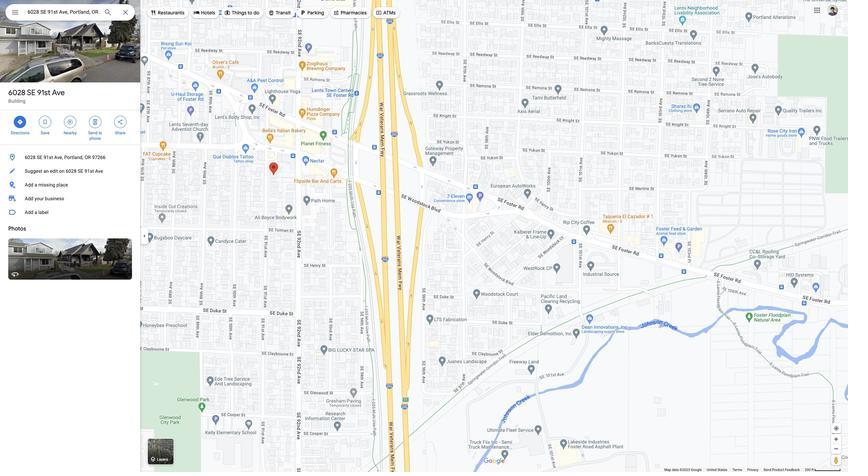 Task type: locate. For each thing, give the bounding box(es) containing it.
1 vertical spatial send
[[764, 468, 771, 472]]

1 vertical spatial add
[[25, 196, 33, 202]]

send for send product feedback
[[764, 468, 771, 472]]

2 vertical spatial 91st
[[85, 168, 94, 174]]

1 vertical spatial to
[[98, 131, 102, 135]]

1 vertical spatial ave
[[95, 168, 103, 174]]

label
[[38, 210, 49, 215]]

send
[[88, 131, 97, 135], [764, 468, 771, 472]]

0 vertical spatial send
[[88, 131, 97, 135]]

a
[[35, 182, 37, 188], [35, 210, 37, 215]]

91st up ""
[[37, 88, 51, 98]]

1 horizontal spatial to
[[248, 10, 252, 16]]

0 horizontal spatial se
[[27, 88, 35, 98]]

add a label
[[25, 210, 49, 215]]

None field
[[28, 8, 98, 16]]

atms
[[383, 10, 396, 16]]

ave
[[52, 88, 65, 98], [95, 168, 103, 174]]

a left label
[[35, 210, 37, 215]]

1 a from the top
[[35, 182, 37, 188]]

91st inside 6028 se 91st ave building
[[37, 88, 51, 98]]

zoom out image
[[834, 447, 839, 452]]

se
[[27, 88, 35, 98], [37, 155, 42, 160], [78, 168, 83, 174]]

add for add your business
[[25, 196, 33, 202]]

place
[[56, 182, 68, 188]]

91st for ave
[[37, 88, 51, 98]]

send left the product at the right bottom
[[764, 468, 771, 472]]

6028 se 91st ave main content
[[0, 0, 140, 472]]

show your location image
[[834, 426, 840, 432]]

add
[[25, 182, 33, 188], [25, 196, 33, 202], [25, 210, 33, 215]]

2 vertical spatial se
[[78, 168, 83, 174]]

1 vertical spatial a
[[35, 210, 37, 215]]

privacy
[[748, 468, 759, 472]]

your
[[35, 196, 44, 202]]

suggest an edit on 6028 se 91st ave
[[25, 168, 103, 174]]

send up the phone
[[88, 131, 97, 135]]

send to phone
[[88, 131, 102, 141]]

add for add a label
[[25, 210, 33, 215]]

0 vertical spatial ave
[[52, 88, 65, 98]]

0 vertical spatial 91st
[[37, 88, 51, 98]]

to inside ' things to do'
[[248, 10, 252, 16]]

 hotels
[[193, 9, 215, 17]]

or
[[85, 155, 91, 160]]

to up the phone
[[98, 131, 102, 135]]

add for add a missing place
[[25, 182, 33, 188]]

0 vertical spatial add
[[25, 182, 33, 188]]

6028 up building on the top of the page
[[8, 88, 25, 98]]

91st left ave,
[[44, 155, 53, 160]]

0 vertical spatial se
[[27, 88, 35, 98]]

se for ave,
[[37, 155, 42, 160]]

0 horizontal spatial send
[[88, 131, 97, 135]]

1 horizontal spatial se
[[37, 155, 42, 160]]

ft
[[812, 468, 814, 472]]


[[376, 9, 382, 17]]


[[92, 118, 98, 126]]

0 vertical spatial a
[[35, 182, 37, 188]]

do
[[254, 10, 259, 16]]


[[300, 9, 306, 17]]

a left missing at the top of the page
[[35, 182, 37, 188]]

6028
[[8, 88, 25, 98], [25, 155, 36, 160], [66, 168, 77, 174]]

footer containing map data ©2023 google
[[665, 468, 805, 472]]

1 vertical spatial 6028
[[25, 155, 36, 160]]

2 vertical spatial add
[[25, 210, 33, 215]]

to left do
[[248, 10, 252, 16]]

6028 for ave
[[8, 88, 25, 98]]

91st down or
[[85, 168, 94, 174]]

restaurants
[[158, 10, 185, 16]]

google maps element
[[0, 0, 848, 472]]

missing
[[38, 182, 55, 188]]

actions for 6028 se 91st ave region
[[0, 110, 140, 145]]

add left label
[[25, 210, 33, 215]]

3 add from the top
[[25, 210, 33, 215]]

6028 right on
[[66, 168, 77, 174]]

directions
[[11, 131, 29, 135]]

200 ft button
[[805, 468, 841, 472]]

ave,
[[54, 155, 63, 160]]

97266
[[92, 155, 106, 160]]


[[42, 118, 48, 126]]

send inside send to phone
[[88, 131, 97, 135]]


[[150, 9, 156, 17]]

1 horizontal spatial send
[[764, 468, 771, 472]]

send product feedback button
[[764, 468, 800, 472]]

se inside 6028 se 91st ave building
[[27, 88, 35, 98]]

send product feedback
[[764, 468, 800, 472]]

2 horizontal spatial se
[[78, 168, 83, 174]]

to
[[248, 10, 252, 16], [98, 131, 102, 135]]

photos
[[8, 226, 26, 232]]

91st inside "button"
[[44, 155, 53, 160]]

0 horizontal spatial ave
[[52, 88, 65, 98]]

on
[[59, 168, 65, 174]]

add left your
[[25, 196, 33, 202]]

terms
[[733, 468, 742, 472]]

1 vertical spatial 91st
[[44, 155, 53, 160]]

6028 SE 91st Ave, Portland, OR 97266 field
[[6, 4, 135, 21]]

an
[[43, 168, 49, 174]]

2 add from the top
[[25, 196, 33, 202]]


[[268, 9, 275, 17]]

send for send to phone
[[88, 131, 97, 135]]

6028 for ave,
[[25, 155, 36, 160]]

transit
[[276, 10, 291, 16]]

6028 inside "button"
[[25, 155, 36, 160]]

share
[[115, 131, 125, 135]]

footer
[[665, 468, 805, 472]]

1 vertical spatial se
[[37, 155, 42, 160]]

add down suggest
[[25, 182, 33, 188]]

0 vertical spatial to
[[248, 10, 252, 16]]

6028 se 91st ave building
[[8, 88, 65, 104]]

6028 up suggest
[[25, 155, 36, 160]]

se inside "button"
[[37, 155, 42, 160]]

feedback
[[785, 468, 800, 472]]

0 horizontal spatial to
[[98, 131, 102, 135]]

terms button
[[733, 468, 742, 472]]

6028 inside 6028 se 91st ave building
[[8, 88, 25, 98]]


[[224, 9, 230, 17]]

add your business link
[[0, 192, 140, 206]]


[[193, 9, 200, 17]]

show street view coverage image
[[831, 455, 841, 466]]

to inside send to phone
[[98, 131, 102, 135]]

footer inside the google maps element
[[665, 468, 805, 472]]


[[333, 9, 339, 17]]

91st inside button
[[85, 168, 94, 174]]

google
[[691, 468, 702, 472]]

send inside button
[[764, 468, 771, 472]]

200
[[805, 468, 811, 472]]

2 vertical spatial 6028
[[66, 168, 77, 174]]

©2023
[[680, 468, 690, 472]]

0 vertical spatial 6028
[[8, 88, 25, 98]]

2 a from the top
[[35, 210, 37, 215]]

 transit
[[268, 9, 291, 17]]


[[17, 118, 23, 126]]

layers
[[157, 458, 168, 462]]

91st
[[37, 88, 51, 98], [44, 155, 53, 160], [85, 168, 94, 174]]

1 horizontal spatial ave
[[95, 168, 103, 174]]

1 add from the top
[[25, 182, 33, 188]]

business
[[45, 196, 64, 202]]

200 ft
[[805, 468, 814, 472]]

 button
[[6, 4, 25, 22]]



Task type: describe. For each thing, give the bounding box(es) containing it.
a for missing
[[35, 182, 37, 188]]

none field inside 6028 se 91st ave, portland, or 97266 field
[[28, 8, 98, 16]]

united states
[[707, 468, 728, 472]]

se inside button
[[78, 168, 83, 174]]

suggest
[[25, 168, 42, 174]]

ave inside button
[[95, 168, 103, 174]]

6028 se 91st ave, portland, or 97266
[[25, 155, 106, 160]]

 atms
[[376, 9, 396, 17]]

collapse side panel image
[[141, 232, 148, 240]]

map data ©2023 google
[[665, 468, 702, 472]]

nearby
[[64, 131, 77, 135]]

6028 se 91st ave, portland, or 97266 button
[[0, 151, 140, 164]]

google account: nolan park  
(nolan.park@adept.ai) image
[[827, 5, 838, 16]]

ave inside 6028 se 91st ave building
[[52, 88, 65, 98]]

map
[[665, 468, 671, 472]]

zoom in image
[[834, 437, 839, 442]]

phone
[[89, 136, 101, 141]]

product
[[772, 468, 784, 472]]

privacy button
[[748, 468, 759, 472]]

add a missing place
[[25, 182, 68, 188]]

se for ave
[[27, 88, 35, 98]]

save
[[41, 131, 50, 135]]

 search field
[[6, 4, 135, 22]]

 restaurants
[[150, 9, 185, 17]]

united states button
[[707, 468, 728, 472]]


[[117, 118, 123, 126]]

states
[[718, 468, 728, 472]]

91st for ave,
[[44, 155, 53, 160]]


[[11, 8, 19, 17]]

parking
[[307, 10, 324, 16]]

suggest an edit on 6028 se 91st ave button
[[0, 164, 140, 178]]

pharmacies
[[341, 10, 367, 16]]

things
[[232, 10, 247, 16]]

portland,
[[64, 155, 83, 160]]

 parking
[[300, 9, 324, 17]]

6028 inside button
[[66, 168, 77, 174]]

united
[[707, 468, 717, 472]]


[[67, 118, 73, 126]]

data
[[672, 468, 679, 472]]

 things to do
[[224, 9, 259, 17]]

add a missing place button
[[0, 178, 140, 192]]

 pharmacies
[[333, 9, 367, 17]]

building
[[8, 98, 25, 104]]

add a label button
[[0, 206, 140, 219]]

add your business
[[25, 196, 64, 202]]

hotels
[[201, 10, 215, 16]]

edit
[[50, 168, 58, 174]]

a for label
[[35, 210, 37, 215]]



Task type: vqa. For each thing, say whether or not it's contained in the screenshot.
Map data ©2023 Google
yes



